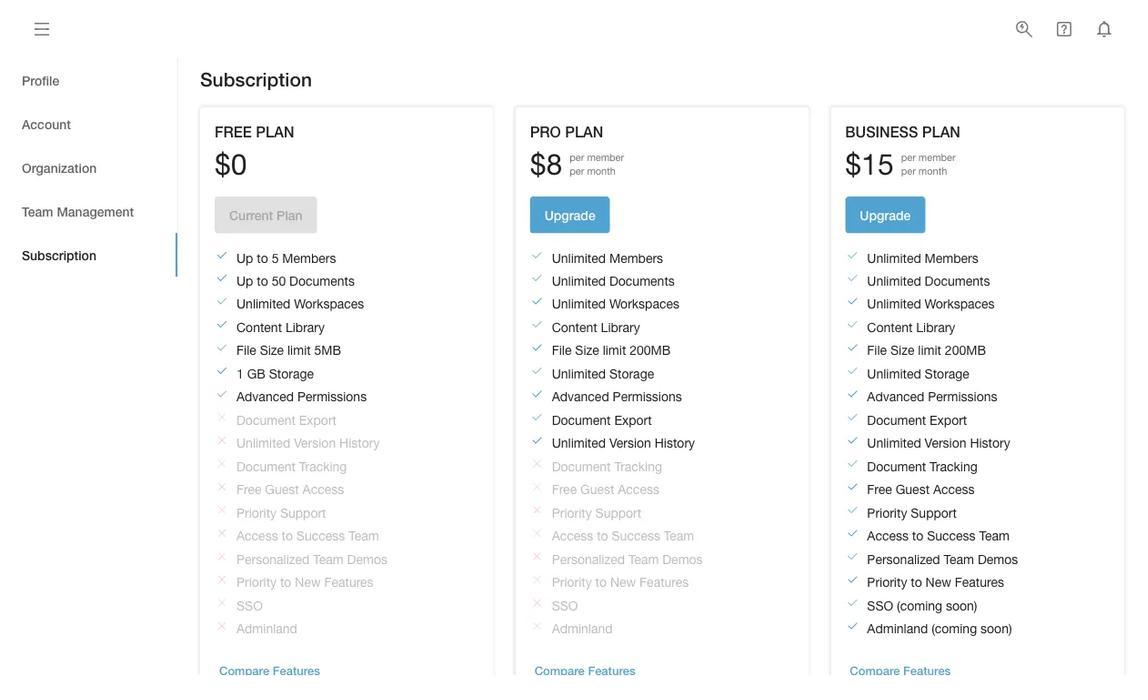 Task type: vqa. For each thing, say whether or not it's contained in the screenshot.
the Workspace
no



Task type: locate. For each thing, give the bounding box(es) containing it.
0 horizontal spatial library
[[286, 320, 325, 335]]

upgrade button down $15
[[846, 196, 926, 233]]

3 support from the left
[[911, 505, 957, 520]]

upgrade down $8
[[545, 207, 596, 222]]

subscription link
[[0, 233, 177, 277]]

2 demos from the left
[[663, 552, 703, 567]]

0 horizontal spatial file size limit 200mb
[[552, 343, 671, 358]]

permissions
[[297, 389, 367, 404], [613, 389, 682, 404], [928, 389, 998, 404]]

history for $8
[[655, 436, 695, 451]]

0 horizontal spatial personalized team demos
[[237, 552, 388, 567]]

2 priority to new features from the left
[[552, 575, 689, 590]]

access
[[303, 482, 344, 497], [618, 482, 660, 497], [934, 482, 975, 497], [237, 528, 278, 543], [552, 528, 594, 543], [867, 528, 909, 543]]

member for $15
[[919, 151, 956, 163]]

1 horizontal spatial documents
[[610, 273, 675, 288]]

demos for $15
[[978, 552, 1018, 567]]

2 horizontal spatial plan
[[922, 123, 961, 140]]

upgrade for $8
[[545, 207, 596, 222]]

month inside the pro plan $8 per member per month
[[587, 165, 616, 177]]

1 horizontal spatial free
[[552, 482, 577, 497]]

3 personalized team demos from the left
[[867, 552, 1018, 567]]

2 horizontal spatial documents
[[925, 273, 990, 288]]

2 advanced permissions from the left
[[552, 389, 682, 404]]

file for $8
[[552, 343, 572, 358]]

2 horizontal spatial history
[[970, 436, 1011, 451]]

unlimited workspaces for $8
[[552, 296, 680, 311]]

workspaces
[[294, 296, 364, 311], [610, 296, 680, 311], [925, 296, 995, 311]]

1 guest from the left
[[265, 482, 299, 497]]

1 horizontal spatial content
[[552, 320, 598, 335]]

1 free guest access from the left
[[237, 482, 344, 497]]

member inside the pro plan $8 per member per month
[[587, 151, 624, 163]]

2 horizontal spatial workspaces
[[925, 296, 995, 311]]

unlimited version history
[[237, 436, 380, 451], [552, 436, 695, 451], [867, 436, 1011, 451]]

1 export from the left
[[299, 412, 337, 427]]

upgrade
[[545, 207, 596, 222], [860, 207, 911, 222]]

1 horizontal spatial content library
[[552, 320, 640, 335]]

2 up from the top
[[237, 273, 253, 288]]

2 horizontal spatial library
[[917, 320, 956, 335]]

1 unlimited version history from the left
[[237, 436, 380, 451]]

3 free from the left
[[867, 482, 892, 497]]

1 library from the left
[[286, 320, 325, 335]]

3 personalized from the left
[[867, 552, 941, 567]]

1 workspaces from the left
[[294, 296, 364, 311]]

upgrade button down $8
[[530, 196, 610, 233]]

plan inside business plan $15 per member per month
[[922, 123, 961, 140]]

2 content from the left
[[552, 320, 598, 335]]

2 plan from the left
[[565, 123, 604, 140]]

0 horizontal spatial export
[[299, 412, 337, 427]]

1 up from the top
[[237, 250, 253, 265]]

subscription inside "link"
[[22, 247, 96, 262]]

(coming
[[897, 598, 943, 613], [932, 621, 977, 636]]

file size limit 200mb for $8
[[552, 343, 671, 358]]

plan for $8
[[565, 123, 604, 140]]

0 horizontal spatial content
[[237, 320, 282, 335]]

3 priority support from the left
[[867, 505, 957, 520]]

month inside business plan $15 per member per month
[[919, 165, 947, 177]]

0 horizontal spatial 200mb
[[630, 343, 671, 358]]

1 sso from the left
[[237, 598, 263, 613]]

0 horizontal spatial success
[[297, 528, 345, 543]]

personalized team demos for $15
[[867, 552, 1018, 567]]

sso for $8
[[552, 598, 578, 613]]

success for $8
[[612, 528, 661, 543]]

up left 50
[[237, 273, 253, 288]]

priority to new features
[[237, 575, 374, 590], [552, 575, 689, 590], [867, 575, 1005, 590]]

3 content from the left
[[867, 320, 913, 335]]

2 horizontal spatial priority support
[[867, 505, 957, 520]]

2 storage from the left
[[610, 366, 654, 381]]

1 horizontal spatial advanced
[[552, 389, 609, 404]]

2 advanced from the left
[[552, 389, 609, 404]]

$15
[[846, 147, 894, 181]]

2 limit from the left
[[603, 343, 626, 358]]

3 free guest access from the left
[[867, 482, 975, 497]]

support
[[280, 505, 326, 520], [596, 505, 642, 520], [911, 505, 957, 520]]

adminland (coming soon)
[[867, 621, 1012, 636]]

0 horizontal spatial upgrade
[[545, 207, 596, 222]]

unlimited version history for $8
[[552, 436, 695, 451]]

library for $0
[[286, 320, 325, 335]]

plan
[[256, 123, 294, 140], [565, 123, 604, 140], [922, 123, 961, 140]]

3 version from the left
[[925, 436, 967, 451]]

2 support from the left
[[596, 505, 642, 520]]

2 horizontal spatial features
[[955, 575, 1005, 590]]

2 horizontal spatial limit
[[918, 343, 942, 358]]

soon) for adminland (coming soon)
[[981, 621, 1012, 636]]

1 vertical spatial subscription
[[22, 247, 96, 262]]

3 success from the left
[[927, 528, 976, 543]]

subscription
[[200, 68, 312, 91], [22, 247, 96, 262]]

sso
[[237, 598, 263, 613], [552, 598, 578, 613], [867, 598, 894, 613]]

2 history from the left
[[655, 436, 695, 451]]

size for $0
[[260, 343, 284, 358]]

1 unlimited storage from the left
[[552, 366, 654, 381]]

3 plan from the left
[[922, 123, 961, 140]]

1 file from the left
[[237, 343, 256, 358]]

1 horizontal spatial adminland
[[552, 621, 613, 636]]

2 horizontal spatial priority to new features
[[867, 575, 1005, 590]]

unlimited members
[[552, 250, 663, 265], [867, 250, 979, 265]]

2 size from the left
[[575, 343, 599, 358]]

1 upgrade button from the left
[[530, 196, 610, 233]]

0 horizontal spatial advanced
[[237, 389, 294, 404]]

demos
[[347, 552, 388, 567], [663, 552, 703, 567], [978, 552, 1018, 567]]

up
[[237, 250, 253, 265], [237, 273, 253, 288]]

member right $15
[[919, 151, 956, 163]]

unlimited
[[552, 250, 606, 265], [867, 250, 922, 265], [552, 273, 606, 288], [867, 273, 922, 288], [237, 296, 291, 311], [552, 296, 606, 311], [867, 296, 922, 311], [552, 366, 606, 381], [867, 366, 922, 381], [237, 436, 291, 451], [552, 436, 606, 451], [867, 436, 922, 451]]

0 horizontal spatial storage
[[269, 366, 314, 381]]

2 horizontal spatial guest
[[896, 482, 930, 497]]

1 history from the left
[[339, 436, 380, 451]]

organization
[[22, 160, 97, 175]]

up for up to 50 documents
[[237, 273, 253, 288]]

content library
[[237, 320, 325, 335], [552, 320, 640, 335], [867, 320, 956, 335]]

0 horizontal spatial free
[[237, 482, 262, 497]]

workspaces for $15
[[925, 296, 995, 311]]

members for $8
[[610, 250, 663, 265]]

unlimited storage for $8
[[552, 366, 654, 381]]

2 month from the left
[[919, 165, 947, 177]]

2 members from the left
[[610, 250, 663, 265]]

3 priority to new features from the left
[[867, 575, 1005, 590]]

0 horizontal spatial tracking
[[299, 459, 347, 474]]

1 horizontal spatial priority support
[[552, 505, 642, 520]]

2 documents from the left
[[610, 273, 675, 288]]

document tracking for $15
[[867, 459, 978, 474]]

3 export from the left
[[930, 412, 968, 427]]

upgrade button for $8
[[530, 196, 610, 233]]

document
[[237, 412, 296, 427], [552, 412, 611, 427], [867, 412, 926, 427], [237, 459, 296, 474], [552, 459, 611, 474], [867, 459, 926, 474]]

2 access to success team from the left
[[552, 528, 695, 543]]

1 horizontal spatial workspaces
[[610, 296, 680, 311]]

free guest access
[[237, 482, 344, 497], [552, 482, 660, 497], [867, 482, 975, 497]]

1 horizontal spatial version
[[610, 436, 651, 451]]

management
[[57, 204, 134, 219]]

unlimited storage
[[552, 366, 654, 381], [867, 366, 970, 381]]

3 content library from the left
[[867, 320, 956, 335]]

1 unlimited documents from the left
[[552, 273, 675, 288]]

file for $0
[[237, 343, 256, 358]]

soon)
[[946, 598, 978, 613], [981, 621, 1012, 636]]

priority support
[[237, 505, 326, 520], [552, 505, 642, 520], [867, 505, 957, 520]]

1 month from the left
[[587, 165, 616, 177]]

3 new from the left
[[926, 575, 952, 590]]

2 unlimited documents from the left
[[867, 273, 990, 288]]

1 priority support from the left
[[237, 505, 326, 520]]

file for $15
[[867, 343, 887, 358]]

0 vertical spatial (coming
[[897, 598, 943, 613]]

1 horizontal spatial member
[[919, 151, 956, 163]]

2 horizontal spatial advanced
[[867, 389, 925, 404]]

account
[[22, 116, 71, 131]]

new for $8
[[611, 575, 636, 590]]

0 horizontal spatial access to success team
[[237, 528, 379, 543]]

free guest access for $8
[[552, 482, 660, 497]]

1 horizontal spatial access to success team
[[552, 528, 695, 543]]

2 horizontal spatial unlimited version history
[[867, 436, 1011, 451]]

personalized for $8
[[552, 552, 625, 567]]

document tracking
[[237, 459, 347, 474], [552, 459, 662, 474], [867, 459, 978, 474]]

0 horizontal spatial advanced permissions
[[237, 389, 367, 404]]

3 unlimited workspaces from the left
[[867, 296, 995, 311]]

2 guest from the left
[[581, 482, 615, 497]]

month right $8
[[587, 165, 616, 177]]

personalized for $15
[[867, 552, 941, 567]]

0 horizontal spatial unlimited workspaces
[[237, 296, 364, 311]]

plan inside free plan $0
[[256, 123, 294, 140]]

document export for $8
[[552, 412, 652, 427]]

3 workspaces from the left
[[925, 296, 995, 311]]

team
[[22, 204, 53, 219], [349, 528, 379, 543], [664, 528, 695, 543], [980, 528, 1010, 543], [313, 552, 344, 567], [629, 552, 659, 567], [944, 552, 975, 567]]

member
[[587, 151, 624, 163], [919, 151, 956, 163]]

0 horizontal spatial priority support
[[237, 505, 326, 520]]

success
[[297, 528, 345, 543], [612, 528, 661, 543], [927, 528, 976, 543]]

access to success team for $15
[[867, 528, 1010, 543]]

2 horizontal spatial size
[[891, 343, 915, 358]]

0 horizontal spatial support
[[280, 505, 326, 520]]

3 size from the left
[[891, 343, 915, 358]]

2 horizontal spatial new
[[926, 575, 952, 590]]

content library for $15
[[867, 320, 956, 335]]

support for $15
[[911, 505, 957, 520]]

0 horizontal spatial upgrade button
[[530, 196, 610, 233]]

1 horizontal spatial plan
[[565, 123, 604, 140]]

1 horizontal spatial upgrade button
[[846, 196, 926, 233]]

1 horizontal spatial history
[[655, 436, 695, 451]]

1 limit from the left
[[288, 343, 311, 358]]

2 horizontal spatial export
[[930, 412, 968, 427]]

1 horizontal spatial unlimited documents
[[867, 273, 990, 288]]

2 personalized from the left
[[552, 552, 625, 567]]

documents for $8
[[610, 273, 675, 288]]

team inside "team management" link
[[22, 204, 53, 219]]

2 horizontal spatial file
[[867, 343, 887, 358]]

export
[[299, 412, 337, 427], [615, 412, 652, 427], [930, 412, 968, 427]]

2 permissions from the left
[[613, 389, 682, 404]]

2 content library from the left
[[552, 320, 640, 335]]

1 content library from the left
[[237, 320, 325, 335]]

file size limit 200mb
[[552, 343, 671, 358], [867, 343, 986, 358]]

0 horizontal spatial unlimited documents
[[552, 273, 675, 288]]

1 gb storage
[[237, 366, 314, 381]]

3 members from the left
[[925, 250, 979, 265]]

1 horizontal spatial permissions
[[613, 389, 682, 404]]

0 horizontal spatial priority to new features
[[237, 575, 374, 590]]

soon) for sso (coming soon)
[[946, 598, 978, 613]]

unlimited documents
[[552, 273, 675, 288], [867, 273, 990, 288]]

advanced for $8
[[552, 389, 609, 404]]

advanced for $0
[[237, 389, 294, 404]]

3 guest from the left
[[896, 482, 930, 497]]

2 horizontal spatial members
[[925, 250, 979, 265]]

1 horizontal spatial personalized team demos
[[552, 552, 703, 567]]

up left 5
[[237, 250, 253, 265]]

2 horizontal spatial tracking
[[930, 459, 978, 474]]

access to success team
[[237, 528, 379, 543], [552, 528, 695, 543], [867, 528, 1010, 543]]

3 storage from the left
[[925, 366, 970, 381]]

2 document tracking from the left
[[552, 459, 662, 474]]

2 horizontal spatial success
[[927, 528, 976, 543]]

1 horizontal spatial guest
[[581, 482, 615, 497]]

0 horizontal spatial plan
[[256, 123, 294, 140]]

library for $15
[[917, 320, 956, 335]]

plan inside the pro plan $8 per member per month
[[565, 123, 604, 140]]

1 horizontal spatial 200mb
[[945, 343, 986, 358]]

3 features from the left
[[955, 575, 1005, 590]]

(coming down sso (coming soon)
[[932, 621, 977, 636]]

storage
[[269, 366, 314, 381], [610, 366, 654, 381], [925, 366, 970, 381]]

pro
[[530, 123, 561, 140]]

features
[[324, 575, 374, 590], [640, 575, 689, 590], [955, 575, 1005, 590]]

0 horizontal spatial size
[[260, 343, 284, 358]]

0 horizontal spatial content library
[[237, 320, 325, 335]]

size for $15
[[891, 343, 915, 358]]

subscription up free
[[200, 68, 312, 91]]

2 horizontal spatial free guest access
[[867, 482, 975, 497]]

1 horizontal spatial free guest access
[[552, 482, 660, 497]]

3 document tracking from the left
[[867, 459, 978, 474]]

3 demos from the left
[[978, 552, 1018, 567]]

members
[[282, 250, 336, 265], [610, 250, 663, 265], [925, 250, 979, 265]]

member inside business plan $15 per member per month
[[919, 151, 956, 163]]

1 advanced permissions from the left
[[237, 389, 367, 404]]

unlimited members for $8
[[552, 250, 663, 265]]

1 horizontal spatial unlimited version history
[[552, 436, 695, 451]]

month right $15
[[919, 165, 947, 177]]

free for $8
[[552, 482, 577, 497]]

month
[[587, 165, 616, 177], [919, 165, 947, 177]]

adminland
[[237, 621, 297, 636], [552, 621, 613, 636], [867, 621, 928, 636]]

2 tracking from the left
[[615, 459, 662, 474]]

2 priority support from the left
[[552, 505, 642, 520]]

advanced permissions for $0
[[237, 389, 367, 404]]

unlimited workspaces for $15
[[867, 296, 995, 311]]

new
[[295, 575, 321, 590], [611, 575, 636, 590], [926, 575, 952, 590]]

up to 5 members
[[237, 250, 336, 265]]

0 horizontal spatial new
[[295, 575, 321, 590]]

to
[[257, 250, 268, 265], [257, 273, 268, 288], [282, 528, 293, 543], [597, 528, 608, 543], [913, 528, 924, 543], [280, 575, 292, 590], [596, 575, 607, 590], [911, 575, 922, 590]]

2 horizontal spatial access to success team
[[867, 528, 1010, 543]]

1 file size limit 200mb from the left
[[552, 343, 671, 358]]

1 unlimited members from the left
[[552, 250, 663, 265]]

limit for $0
[[288, 343, 311, 358]]

1 horizontal spatial document tracking
[[552, 459, 662, 474]]

0 horizontal spatial limit
[[288, 343, 311, 358]]

2 horizontal spatial permissions
[[928, 389, 998, 404]]

1 horizontal spatial success
[[612, 528, 661, 543]]

0 horizontal spatial file
[[237, 343, 256, 358]]

new for $15
[[926, 575, 952, 590]]

1 version from the left
[[294, 436, 336, 451]]

(coming for adminland
[[932, 621, 977, 636]]

1 success from the left
[[297, 528, 345, 543]]

2 unlimited members from the left
[[867, 250, 979, 265]]

2 horizontal spatial unlimited workspaces
[[867, 296, 995, 311]]

2 file size limit 200mb from the left
[[867, 343, 986, 358]]

1 horizontal spatial soon)
[[981, 621, 1012, 636]]

0 horizontal spatial document tracking
[[237, 459, 347, 474]]

$8
[[530, 147, 563, 181]]

document export
[[237, 412, 337, 427], [552, 412, 652, 427], [867, 412, 968, 427]]

library
[[286, 320, 325, 335], [601, 320, 640, 335], [917, 320, 956, 335]]

1 permissions from the left
[[297, 389, 367, 404]]

file
[[237, 343, 256, 358], [552, 343, 572, 358], [867, 343, 887, 358]]

2 member from the left
[[919, 151, 956, 163]]

free for $0
[[237, 482, 262, 497]]

subscription down the team management
[[22, 247, 96, 262]]

3 advanced permissions from the left
[[867, 389, 998, 404]]

member right $8
[[587, 151, 624, 163]]

0 horizontal spatial document export
[[237, 412, 337, 427]]

1 upgrade from the left
[[545, 207, 596, 222]]

priority to new features for $8
[[552, 575, 689, 590]]

export for $0
[[299, 412, 337, 427]]

profile
[[22, 73, 59, 88]]

0 horizontal spatial version
[[294, 436, 336, 451]]

2 horizontal spatial content library
[[867, 320, 956, 335]]

gb
[[247, 366, 266, 381]]

2 horizontal spatial personalized
[[867, 552, 941, 567]]

priority support for $15
[[867, 505, 957, 520]]

guest
[[265, 482, 299, 497], [581, 482, 615, 497], [896, 482, 930, 497]]

library for $8
[[601, 320, 640, 335]]

2 horizontal spatial document tracking
[[867, 459, 978, 474]]

size
[[260, 343, 284, 358], [575, 343, 599, 358], [891, 343, 915, 358]]

2 new from the left
[[611, 575, 636, 590]]

priority
[[237, 505, 277, 520], [552, 505, 592, 520], [867, 505, 908, 520], [237, 575, 277, 590], [552, 575, 592, 590], [867, 575, 908, 590]]

version
[[294, 436, 336, 451], [610, 436, 651, 451], [925, 436, 967, 451]]

2 workspaces from the left
[[610, 296, 680, 311]]

advanced
[[237, 389, 294, 404], [552, 389, 609, 404], [867, 389, 925, 404]]

200mb
[[630, 343, 671, 358], [945, 343, 986, 358]]

1 horizontal spatial storage
[[610, 366, 654, 381]]

2 unlimited version history from the left
[[552, 436, 695, 451]]

upgrade down $15
[[860, 207, 911, 222]]

5
[[272, 250, 279, 265]]

plan right free
[[256, 123, 294, 140]]

2 unlimited workspaces from the left
[[552, 296, 680, 311]]

1 horizontal spatial features
[[640, 575, 689, 590]]

member for $8
[[587, 151, 624, 163]]

1 horizontal spatial document export
[[552, 412, 652, 427]]

2 success from the left
[[612, 528, 661, 543]]

1 horizontal spatial support
[[596, 505, 642, 520]]

1 horizontal spatial export
[[615, 412, 652, 427]]

personalized team demos
[[237, 552, 388, 567], [552, 552, 703, 567], [867, 552, 1018, 567]]

2 horizontal spatial version
[[925, 436, 967, 451]]

tab list containing profile
[[0, 58, 177, 277]]

documents
[[289, 273, 355, 288], [610, 273, 675, 288], [925, 273, 990, 288]]

content
[[237, 320, 282, 335], [552, 320, 598, 335], [867, 320, 913, 335]]

1 horizontal spatial advanced permissions
[[552, 389, 682, 404]]

priority to new features for $15
[[867, 575, 1005, 590]]

plan right pro on the left
[[565, 123, 604, 140]]

3 history from the left
[[970, 436, 1011, 451]]

document export for $15
[[867, 412, 968, 427]]

personalized team demos for $8
[[552, 552, 703, 567]]

version for $0
[[294, 436, 336, 451]]

tracking
[[299, 459, 347, 474], [615, 459, 662, 474], [930, 459, 978, 474]]

per
[[570, 151, 585, 163], [901, 151, 916, 163], [570, 165, 585, 177], [901, 165, 916, 177]]

demos for $8
[[663, 552, 703, 567]]

history
[[339, 436, 380, 451], [655, 436, 695, 451], [970, 436, 1011, 451]]

1 priority to new features from the left
[[237, 575, 374, 590]]

1 document export from the left
[[237, 412, 337, 427]]

(coming for sso
[[897, 598, 943, 613]]

free plan $0
[[215, 123, 294, 181]]

3 library from the left
[[917, 320, 956, 335]]

1 horizontal spatial sso
[[552, 598, 578, 613]]

1 demos from the left
[[347, 552, 388, 567]]

0 vertical spatial subscription
[[200, 68, 312, 91]]

guest for $0
[[265, 482, 299, 497]]

3 permissions from the left
[[928, 389, 998, 404]]

0 horizontal spatial unlimited members
[[552, 250, 663, 265]]

0 vertical spatial soon)
[[946, 598, 978, 613]]

advanced permissions
[[237, 389, 367, 404], [552, 389, 682, 404], [867, 389, 998, 404]]

plan right business
[[922, 123, 961, 140]]

personalized
[[237, 552, 310, 567], [552, 552, 625, 567], [867, 552, 941, 567]]

1 horizontal spatial upgrade
[[860, 207, 911, 222]]

(coming up adminland (coming soon)
[[897, 598, 943, 613]]

1 horizontal spatial personalized
[[552, 552, 625, 567]]

2 version from the left
[[610, 436, 651, 451]]

1 storage from the left
[[269, 366, 314, 381]]

unlimited documents for $15
[[867, 273, 990, 288]]

profile link
[[0, 58, 177, 102]]

account link
[[0, 102, 177, 146]]

unlimited workspaces
[[237, 296, 364, 311], [552, 296, 680, 311], [867, 296, 995, 311]]

tab list
[[0, 58, 177, 277]]

0 horizontal spatial demos
[[347, 552, 388, 567]]

free
[[237, 482, 262, 497], [552, 482, 577, 497], [867, 482, 892, 497]]

1 adminland from the left
[[237, 621, 297, 636]]

2 export from the left
[[615, 412, 652, 427]]

1 free from the left
[[237, 482, 262, 497]]

limit
[[288, 343, 311, 358], [603, 343, 626, 358], [918, 343, 942, 358]]

upgrade button
[[530, 196, 610, 233], [846, 196, 926, 233]]

0 horizontal spatial sso
[[237, 598, 263, 613]]

2 document export from the left
[[552, 412, 652, 427]]

adminland for $8
[[552, 621, 613, 636]]

2 horizontal spatial adminland
[[867, 621, 928, 636]]

1 horizontal spatial unlimited members
[[867, 250, 979, 265]]

1 document tracking from the left
[[237, 459, 347, 474]]

0 horizontal spatial unlimited storage
[[552, 366, 654, 381]]

3 tracking from the left
[[930, 459, 978, 474]]



Task type: describe. For each thing, give the bounding box(es) containing it.
unlimited workspaces for $0
[[237, 296, 364, 311]]

5mb
[[314, 343, 341, 358]]

features for $15
[[955, 575, 1005, 590]]

1 access to success team from the left
[[237, 528, 379, 543]]

version for $8
[[610, 436, 651, 451]]

200mb for $15
[[945, 343, 986, 358]]

business plan $15 per member per month
[[846, 123, 961, 181]]

workspaces for $8
[[610, 296, 680, 311]]

unlimited members for $15
[[867, 250, 979, 265]]

content for $0
[[237, 320, 282, 335]]

priority support for $8
[[552, 505, 642, 520]]

storage for $8
[[610, 366, 654, 381]]

team management
[[22, 204, 134, 219]]

members for $15
[[925, 250, 979, 265]]

export for $8
[[615, 412, 652, 427]]

features for $8
[[640, 575, 689, 590]]

1 members from the left
[[282, 250, 336, 265]]

documents for $15
[[925, 273, 990, 288]]

sso for $0
[[237, 598, 263, 613]]

1 new from the left
[[295, 575, 321, 590]]

permissions for $8
[[613, 389, 682, 404]]

limit for $15
[[918, 343, 942, 358]]

1 support from the left
[[280, 505, 326, 520]]

size for $8
[[575, 343, 599, 358]]

1 documents from the left
[[289, 273, 355, 288]]

1 personalized from the left
[[237, 552, 310, 567]]

tracking for $8
[[615, 459, 662, 474]]

unlimited version history for $0
[[237, 436, 380, 451]]

3 adminland from the left
[[867, 621, 928, 636]]

permissions for $15
[[928, 389, 998, 404]]

unlimited storage for $15
[[867, 366, 970, 381]]

50
[[272, 273, 286, 288]]

1 horizontal spatial subscription
[[200, 68, 312, 91]]

200mb for $8
[[630, 343, 671, 358]]

priority support for $0
[[237, 505, 326, 520]]

upgrade for $15
[[860, 207, 911, 222]]

organization link
[[0, 146, 177, 189]]

document tracking for $8
[[552, 459, 662, 474]]

workspaces for $0
[[294, 296, 364, 311]]

plan for $15
[[922, 123, 961, 140]]

1 personalized team demos from the left
[[237, 552, 388, 567]]

$0
[[215, 147, 247, 181]]

export for $15
[[930, 412, 968, 427]]

unlimited documents for $8
[[552, 273, 675, 288]]

upgrade button for $15
[[846, 196, 926, 233]]

document tracking for $0
[[237, 459, 347, 474]]

success for $15
[[927, 528, 976, 543]]

unlimited version history for $15
[[867, 436, 1011, 451]]

document export for $0
[[237, 412, 337, 427]]

file size limit 200mb for $15
[[867, 343, 986, 358]]

month for $15
[[919, 165, 947, 177]]

1
[[237, 366, 244, 381]]

storage for $15
[[925, 366, 970, 381]]

advanced permissions for $15
[[867, 389, 998, 404]]

advanced for $15
[[867, 389, 925, 404]]

content library for $0
[[237, 320, 325, 335]]

team management link
[[0, 189, 177, 233]]

free guest access for $15
[[867, 482, 975, 497]]

business
[[846, 123, 918, 140]]

content library for $8
[[552, 320, 640, 335]]

history for $15
[[970, 436, 1011, 451]]

file size limit 5mb
[[237, 343, 341, 358]]

access to success team for $8
[[552, 528, 695, 543]]

version for $15
[[925, 436, 967, 451]]

guest for $15
[[896, 482, 930, 497]]

tracking for $15
[[930, 459, 978, 474]]

1 tracking from the left
[[299, 459, 347, 474]]

adminland for $0
[[237, 621, 297, 636]]

advanced permissions for $8
[[552, 389, 682, 404]]

pro plan $8 per member per month
[[530, 123, 624, 181]]

free guest access for $0
[[237, 482, 344, 497]]

guest for $8
[[581, 482, 615, 497]]

plan for $0
[[256, 123, 294, 140]]

sso (coming soon)
[[867, 598, 978, 613]]

1 features from the left
[[324, 575, 374, 590]]

3 sso from the left
[[867, 598, 894, 613]]

support for $8
[[596, 505, 642, 520]]

limit for $8
[[603, 343, 626, 358]]

month for $8
[[587, 165, 616, 177]]

up for up to 5 members
[[237, 250, 253, 265]]

free
[[215, 123, 252, 140]]

content for $15
[[867, 320, 913, 335]]

up to 50 documents
[[237, 273, 355, 288]]

permissions for $0
[[297, 389, 367, 404]]

free for $15
[[867, 482, 892, 497]]



